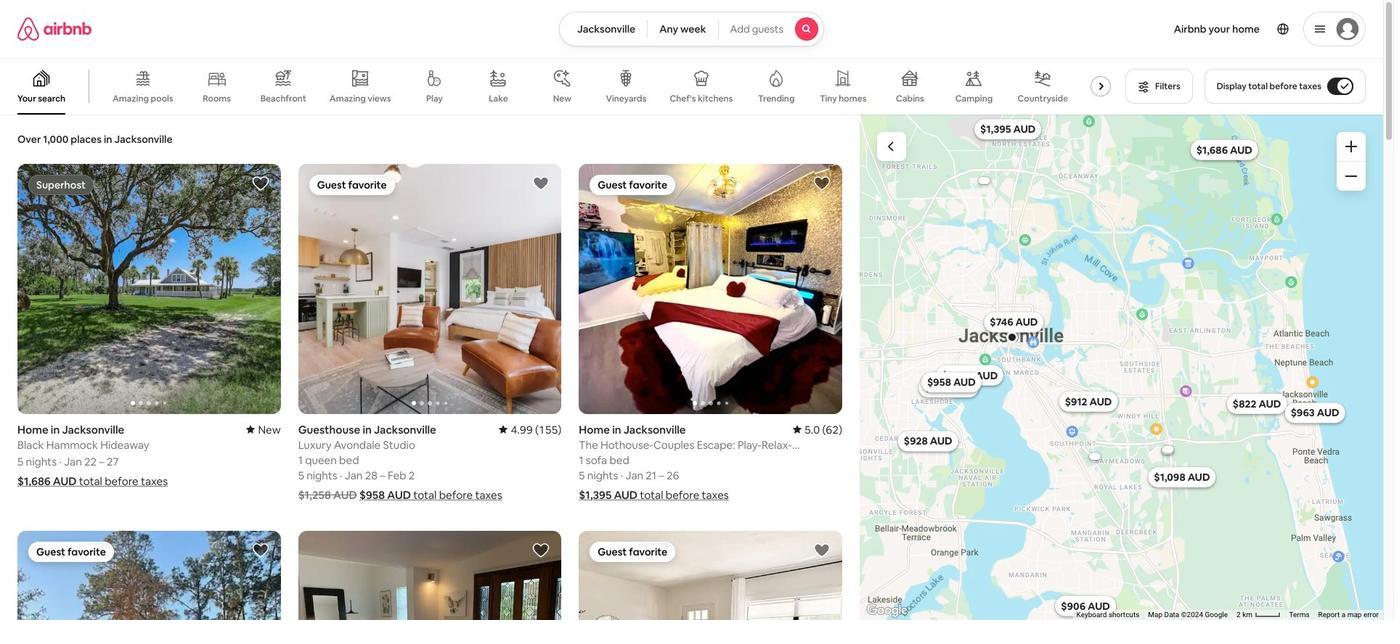 Task type: locate. For each thing, give the bounding box(es) containing it.
zoom in image
[[1346, 141, 1357, 153]]

profile element
[[842, 0, 1366, 58]]

new place to stay image
[[246, 423, 281, 437]]

add to wishlist: home in jacksonville image
[[533, 542, 550, 560], [813, 542, 831, 560]]

add to wishlist: guesthouse in jacksonville image
[[533, 175, 550, 192]]

0 horizontal spatial add to wishlist: home in jacksonville image
[[533, 542, 550, 560]]

2 add to wishlist: home in jacksonville image from the left
[[813, 542, 831, 560]]

None search field
[[559, 12, 824, 46]]

group
[[0, 58, 1117, 115], [17, 164, 281, 414], [298, 164, 562, 414], [579, 164, 842, 414], [17, 531, 281, 621], [298, 531, 562, 621], [579, 531, 842, 621]]

add to wishlist: home in jacksonville image
[[252, 175, 269, 192], [813, 175, 831, 192], [252, 542, 269, 560]]

the location you searched image
[[1006, 332, 1018, 343]]

1 horizontal spatial add to wishlist: home in jacksonville image
[[813, 542, 831, 560]]

5.0 out of 5 average rating,  62 reviews image
[[793, 423, 842, 437]]

google map
showing 29 stays. region
[[860, 115, 1384, 621]]

4.99 out of 5 average rating,  155 reviews image
[[499, 423, 562, 437]]



Task type: describe. For each thing, give the bounding box(es) containing it.
zoom out image
[[1346, 171, 1357, 182]]

google image
[[864, 602, 911, 621]]

1 add to wishlist: home in jacksonville image from the left
[[533, 542, 550, 560]]



Task type: vqa. For each thing, say whether or not it's contained in the screenshot.
2nd night from the left
no



